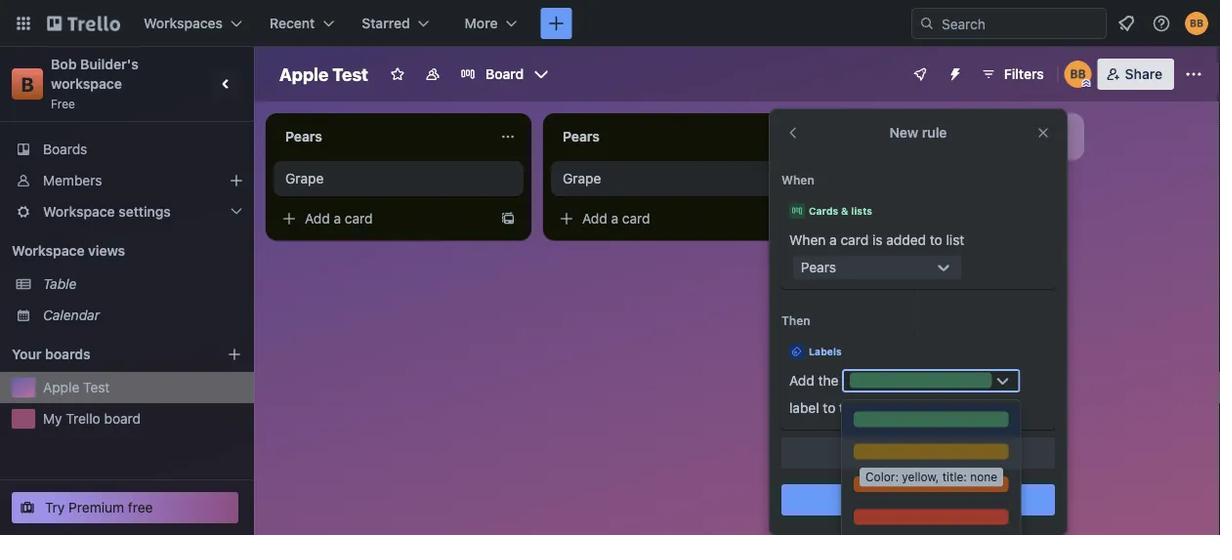 Task type: locate. For each thing, give the bounding box(es) containing it.
0 vertical spatial to
[[930, 232, 943, 248]]

workspace views
[[12, 243, 125, 259]]

1 horizontal spatial grape link
[[551, 161, 801, 196]]

to right label
[[823, 400, 836, 416]]

card
[[345, 211, 373, 227], [623, 211, 651, 227], [841, 232, 869, 248], [864, 400, 892, 416]]

test inside board name text field
[[333, 64, 368, 85]]

2 grape link from the left
[[551, 161, 801, 196]]

0 horizontal spatial grape
[[285, 171, 324, 187]]

0 horizontal spatial the
[[819, 373, 839, 389]]

add another list
[[856, 129, 956, 145]]

apple test down recent dropdown button on the left
[[280, 64, 368, 85]]

1 horizontal spatial grape
[[563, 171, 601, 187]]

another
[[885, 129, 934, 145]]

a down cards & lists
[[830, 232, 837, 248]]

primary element
[[0, 0, 1221, 47]]

add
[[856, 129, 881, 145], [305, 211, 330, 227], [583, 211, 608, 227], [790, 373, 815, 389], [890, 445, 916, 461], [877, 492, 902, 508]]

bob builder's workspace free
[[51, 56, 142, 110]]

list right another
[[937, 129, 956, 145]]

recent button
[[258, 8, 346, 39]]

test up my trello board
[[83, 380, 110, 396]]

my trello board link
[[43, 410, 242, 429]]

new
[[890, 125, 919, 141]]

1 horizontal spatial add a card
[[583, 211, 651, 227]]

add a card link down pears text field
[[551, 205, 770, 233]]

label to the card
[[790, 400, 892, 416]]

rule right new
[[922, 125, 948, 141]]

starred button
[[350, 8, 441, 39]]

when for when a card is added to list
[[790, 232, 826, 248]]

0 vertical spatial apple test
[[280, 64, 368, 85]]

filters button
[[975, 59, 1050, 90]]

add a card link for grape link corresponding to pears text field
[[551, 205, 770, 233]]

workspaces
[[144, 15, 223, 31]]

rule down title: at the right bottom
[[936, 492, 961, 508]]

sm image
[[280, 209, 299, 229], [557, 209, 577, 229]]

share
[[1126, 66, 1163, 82]]

apple test inside board name text field
[[280, 64, 368, 85]]

1 horizontal spatial to
[[930, 232, 943, 248]]

1 vertical spatial rule
[[936, 492, 961, 508]]

add a card
[[305, 211, 373, 227], [583, 211, 651, 227]]

when up cards
[[782, 173, 815, 187]]

2 sm image from the left
[[557, 209, 577, 229]]

apple test
[[280, 64, 368, 85], [43, 380, 110, 396]]

0 horizontal spatial apple
[[43, 380, 79, 396]]

workspace inside popup button
[[43, 204, 115, 220]]

star or unstar board image
[[390, 66, 406, 82]]

grape link down pears text field
[[551, 161, 801, 196]]

try premium free
[[45, 500, 153, 516]]

sm image for grape link corresponding to pears text field
[[557, 209, 577, 229]]

apple
[[280, 64, 329, 85], [43, 380, 79, 396]]

title:
[[943, 471, 968, 484]]

premium
[[69, 500, 124, 516]]

create board or workspace image
[[547, 14, 566, 33]]

list
[[937, 129, 956, 145], [947, 232, 965, 248]]

workspace up table
[[12, 243, 85, 259]]

the down labels on the bottom of the page
[[819, 373, 839, 389]]

test left star or unstar board image
[[333, 64, 368, 85]]

0 horizontal spatial sm image
[[280, 209, 299, 229]]

2 add a card link from the left
[[551, 205, 770, 233]]

workspace settings
[[43, 204, 171, 220]]

1 vertical spatial apple
[[43, 380, 79, 396]]

card down pears text box
[[345, 211, 373, 227]]

try premium free button
[[12, 493, 238, 524]]

when up pears
[[790, 232, 826, 248]]

card up +
[[864, 400, 892, 416]]

list right added
[[947, 232, 965, 248]]

your
[[12, 346, 42, 363]]

grape down pears text field
[[563, 171, 601, 187]]

color: orange, title: none image
[[854, 477, 1009, 493]]

0 vertical spatial the
[[819, 373, 839, 389]]

board
[[486, 66, 524, 82]]

search image
[[920, 16, 935, 31]]

0 horizontal spatial add a card link
[[274, 205, 493, 233]]

table link
[[43, 275, 242, 294]]

boards link
[[0, 134, 254, 165]]

my
[[43, 411, 62, 427]]

0 vertical spatial apple
[[280, 64, 329, 85]]

1 add a card from the left
[[305, 211, 373, 227]]

workspace for workspace settings
[[43, 204, 115, 220]]

workspace
[[43, 204, 115, 220], [12, 243, 85, 259]]

your boards with 2 items element
[[12, 343, 197, 367]]

a for pears text field
[[611, 211, 619, 227]]

open information menu image
[[1152, 14, 1172, 33]]

test
[[333, 64, 368, 85], [83, 380, 110, 396]]

board button
[[453, 59, 557, 90]]

show menu image
[[1185, 65, 1204, 84]]

1 horizontal spatial apple
[[280, 64, 329, 85]]

1 grape link from the left
[[274, 161, 524, 196]]

0 horizontal spatial grape link
[[274, 161, 524, 196]]

grape link down pears text box
[[274, 161, 524, 196]]

apple down recent dropdown button on the left
[[280, 64, 329, 85]]

0 vertical spatial test
[[333, 64, 368, 85]]

rule inside button
[[936, 492, 961, 508]]

a for pears text box
[[334, 211, 341, 227]]

a down pears text field
[[611, 211, 619, 227]]

free
[[128, 500, 153, 516]]

0 horizontal spatial a
[[334, 211, 341, 227]]

grape link
[[274, 161, 524, 196], [551, 161, 801, 196]]

1 horizontal spatial the
[[840, 400, 860, 416]]

0 vertical spatial when
[[782, 173, 815, 187]]

color: yellow, title: none image
[[854, 444, 1009, 460]]

2 add a card from the left
[[583, 211, 651, 227]]

the
[[819, 373, 839, 389], [840, 400, 860, 416]]

automation image
[[940, 59, 967, 86]]

apple up the my
[[43, 380, 79, 396]]

add a card down pears text box
[[305, 211, 373, 227]]

a
[[334, 211, 341, 227], [611, 211, 619, 227], [830, 232, 837, 248]]

label
[[790, 400, 820, 416]]

the right label
[[840, 400, 860, 416]]

add the
[[790, 373, 839, 389]]

calendar
[[43, 307, 100, 324]]

1 vertical spatial when
[[790, 232, 826, 248]]

0 vertical spatial list
[[937, 129, 956, 145]]

filters
[[1005, 66, 1045, 82]]

color: green, title: none image
[[851, 373, 993, 388], [854, 412, 1009, 427]]

workspace visible image
[[425, 66, 441, 82]]

b link
[[12, 68, 43, 100]]

members link
[[0, 165, 254, 196]]

add a card link down pears text box
[[274, 205, 493, 233]]

add a card down pears text field
[[583, 211, 651, 227]]

new
[[906, 492, 933, 508]]

1 add a card link from the left
[[274, 205, 493, 233]]

grape link for pears text box
[[274, 161, 524, 196]]

grape
[[285, 171, 324, 187], [563, 171, 601, 187]]

when
[[782, 173, 815, 187], [790, 232, 826, 248]]

to right added
[[930, 232, 943, 248]]

a down pears text box
[[334, 211, 341, 227]]

calendar link
[[43, 306, 242, 325]]

grape for grape link corresponding to pears text field
[[563, 171, 601, 187]]

is
[[873, 232, 883, 248]]

cards & lists
[[809, 205, 873, 217]]

0 vertical spatial workspace
[[43, 204, 115, 220]]

1 horizontal spatial apple test
[[280, 64, 368, 85]]

color:
[[866, 471, 899, 484]]

1 vertical spatial workspace
[[12, 243, 85, 259]]

1 sm image from the left
[[280, 209, 299, 229]]

rule
[[922, 125, 948, 141], [936, 492, 961, 508]]

0 horizontal spatial test
[[83, 380, 110, 396]]

add a card link
[[274, 205, 493, 233], [551, 205, 770, 233]]

color: yellow, title: none
[[866, 471, 998, 484]]

grape down pears text box
[[285, 171, 324, 187]]

1 horizontal spatial add a card link
[[551, 205, 770, 233]]

0 horizontal spatial to
[[823, 400, 836, 416]]

Pears text field
[[551, 121, 766, 152]]

1 horizontal spatial a
[[611, 211, 619, 227]]

workspace down "members"
[[43, 204, 115, 220]]

recent
[[270, 15, 315, 31]]

free
[[51, 97, 75, 110]]

add inside button
[[877, 492, 902, 508]]

2 grape from the left
[[563, 171, 601, 187]]

bob builder (bobbuilder40) image
[[1186, 12, 1209, 35]]

1 horizontal spatial sm image
[[557, 209, 577, 229]]

0 horizontal spatial apple test
[[43, 380, 110, 396]]

1 grape from the left
[[285, 171, 324, 187]]

to
[[930, 232, 943, 248], [823, 400, 836, 416]]

0 horizontal spatial add a card
[[305, 211, 373, 227]]

apple test up 'trello'
[[43, 380, 110, 396]]

none
[[971, 471, 998, 484]]

1 horizontal spatial test
[[333, 64, 368, 85]]



Task type: describe. For each thing, give the bounding box(es) containing it.
when for when
[[782, 173, 815, 187]]

Search field
[[935, 9, 1106, 38]]

workspace navigation collapse icon image
[[213, 70, 240, 98]]

share button
[[1098, 59, 1175, 90]]

add a card for sm icon corresponding to grape link corresponding to pears text field
[[583, 211, 651, 227]]

workspace
[[51, 76, 122, 92]]

card left is
[[841, 232, 869, 248]]

new rule
[[890, 125, 948, 141]]

grape for grape link related to pears text box
[[285, 171, 324, 187]]

added
[[887, 232, 927, 248]]

trello
[[66, 411, 100, 427]]

try
[[45, 500, 65, 516]]

apple inside board name text field
[[280, 64, 329, 85]]

add a card link for grape link related to pears text box
[[274, 205, 493, 233]]

more button
[[453, 8, 529, 39]]

boards
[[43, 141, 87, 157]]

card down pears text field
[[623, 211, 651, 227]]

board
[[104, 411, 141, 427]]

bob builder's workspace link
[[51, 56, 142, 92]]

0 vertical spatial rule
[[922, 125, 948, 141]]

1 vertical spatial color: green, title: none image
[[854, 412, 1009, 427]]

create from template… image
[[500, 211, 516, 227]]

my trello board
[[43, 411, 141, 427]]

Pears text field
[[274, 121, 489, 152]]

add new rule button
[[782, 485, 1056, 516]]

Board name text field
[[270, 59, 378, 90]]

pears
[[801, 260, 837, 276]]

b
[[21, 72, 34, 95]]

+
[[878, 445, 887, 461]]

settings
[[119, 204, 171, 220]]

this member is an admin of this board. image
[[1083, 79, 1091, 88]]

workspace for workspace views
[[12, 243, 85, 259]]

1 vertical spatial the
[[840, 400, 860, 416]]

boards
[[45, 346, 91, 363]]

workspaces button
[[132, 8, 254, 39]]

bob
[[51, 56, 77, 72]]

1 vertical spatial test
[[83, 380, 110, 396]]

your boards
[[12, 346, 91, 363]]

lists
[[852, 205, 873, 217]]

add another list link
[[827, 121, 1077, 152]]

table
[[43, 276, 77, 292]]

members
[[43, 173, 102, 189]]

1 vertical spatial apple test
[[43, 380, 110, 396]]

1 vertical spatial to
[[823, 400, 836, 416]]

grape link for pears text field
[[551, 161, 801, 196]]

labels
[[809, 346, 842, 357]]

starred
[[362, 15, 410, 31]]

add new rule
[[877, 492, 961, 508]]

apple test link
[[43, 378, 242, 398]]

yellow,
[[902, 471, 940, 484]]

views
[[88, 243, 125, 259]]

create from template… image
[[778, 211, 794, 227]]

2 horizontal spatial a
[[830, 232, 837, 248]]

add board image
[[227, 347, 242, 363]]

color: red, title: none image
[[854, 509, 1009, 525]]

color: yellow, title: none tooltip
[[860, 468, 1004, 487]]

then
[[782, 314, 811, 327]]

back to home image
[[47, 8, 120, 39]]

add a card for sm icon for grape link related to pears text box
[[305, 211, 373, 227]]

0 vertical spatial color: green, title: none image
[[851, 373, 993, 388]]

power ups image
[[913, 66, 928, 82]]

cards
[[809, 205, 839, 217]]

1 vertical spatial list
[[947, 232, 965, 248]]

when a card is added to list
[[790, 232, 965, 248]]

0 notifications image
[[1115, 12, 1139, 35]]

builder's
[[80, 56, 139, 72]]

more
[[465, 15, 498, 31]]

sm image for grape link related to pears text box
[[280, 209, 299, 229]]

action
[[920, 445, 960, 461]]

workspace settings button
[[0, 196, 254, 228]]

&
[[842, 205, 849, 217]]

+ add action
[[878, 445, 960, 461]]

bob builder (bobbuilder40) image
[[1065, 61, 1092, 88]]



Task type: vqa. For each thing, say whether or not it's contained in the screenshot.
2nd Add a card from the left
yes



